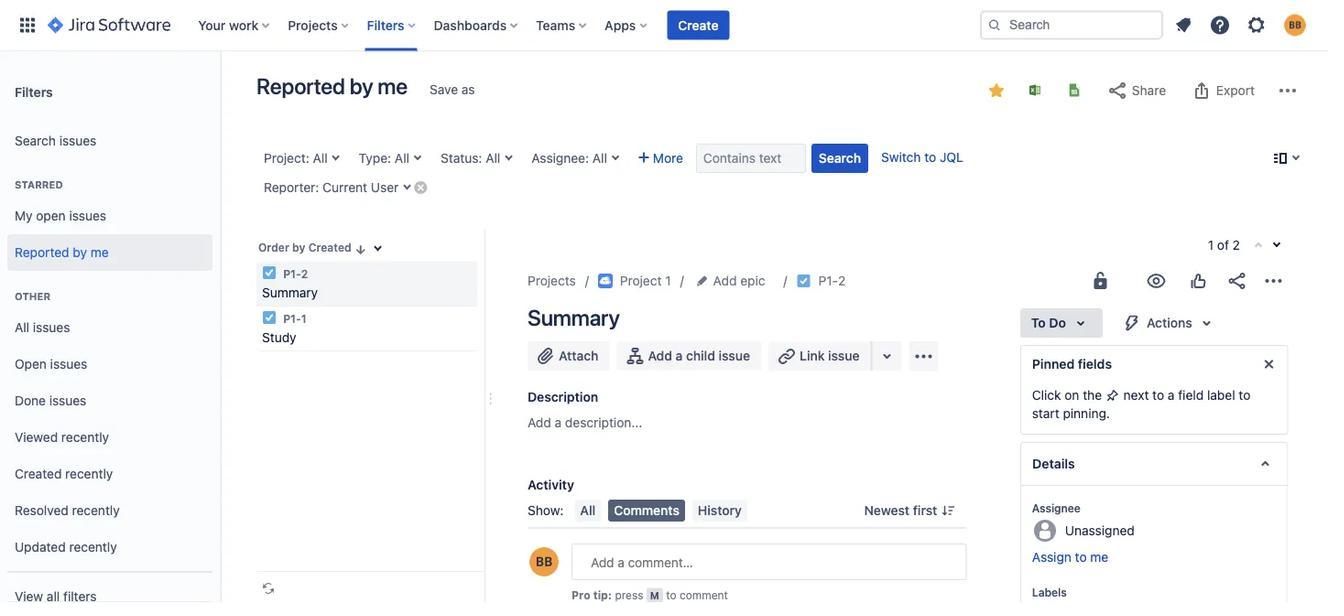 Task type: describe. For each thing, give the bounding box(es) containing it.
all issues link
[[7, 310, 213, 346]]

order
[[258, 241, 289, 254]]

profile image of bob builder image
[[529, 548, 559, 577]]

order by created link
[[256, 236, 370, 258]]

export button
[[1182, 76, 1264, 105]]

1 horizontal spatial me
[[378, 73, 408, 99]]

sidebar navigation image
[[200, 73, 240, 110]]

epic
[[740, 273, 765, 289]]

banner containing your work
[[0, 0, 1328, 51]]

appswitcher icon image
[[16, 14, 38, 36]]

create
[[678, 17, 719, 33]]

your
[[198, 17, 226, 33]]

comment
[[680, 589, 728, 602]]

to for a
[[1152, 388, 1164, 403]]

recently for updated recently
[[69, 540, 117, 555]]

add a description...
[[528, 415, 642, 431]]

activity
[[528, 478, 574, 493]]

0 vertical spatial small image
[[989, 83, 1004, 98]]

switch to jql link
[[881, 150, 963, 165]]

done issues
[[15, 394, 86, 409]]

by for order by created link
[[292, 241, 305, 254]]

to for me
[[1075, 550, 1086, 565]]

pinned fields
[[1032, 357, 1112, 372]]

Add a comment… field
[[572, 544, 967, 581]]

done issues link
[[7, 383, 213, 420]]

my open issues
[[15, 208, 106, 224]]

m
[[650, 590, 659, 602]]

more button
[[631, 144, 691, 173]]

add epic
[[713, 273, 765, 289]]

all inside all button
[[580, 503, 596, 518]]

details element
[[1020, 442, 1288, 486]]

teams
[[536, 17, 575, 33]]

1 horizontal spatial 2
[[838, 273, 846, 289]]

viewed recently link
[[7, 420, 213, 456]]

0 horizontal spatial p1-2
[[280, 267, 308, 280]]

projects link
[[528, 270, 576, 292]]

fields
[[1078, 357, 1112, 372]]

search for search issues
[[15, 133, 56, 148]]

my open issues link
[[7, 198, 213, 234]]

add app image
[[913, 346, 935, 368]]

switch
[[881, 150, 921, 165]]

all button
[[575, 500, 601, 522]]

actions image
[[1262, 270, 1284, 292]]

actions
[[1146, 316, 1192, 331]]

to for jql
[[924, 150, 936, 165]]

small image inside order by created link
[[353, 242, 368, 257]]

primary element
[[11, 0, 980, 51]]

a for description...
[[555, 415, 562, 431]]

not available - this is the first issue image
[[1251, 239, 1266, 254]]

0 vertical spatial summary
[[262, 285, 318, 300]]

add for add epic
[[713, 273, 737, 289]]

created recently link
[[7, 456, 213, 493]]

help image
[[1209, 14, 1231, 36]]

switch to jql
[[881, 150, 963, 165]]

done
[[15, 394, 46, 409]]

1 for project 1
[[665, 273, 671, 289]]

export
[[1216, 83, 1255, 98]]

my
[[15, 208, 33, 224]]

a for child
[[676, 349, 683, 364]]

description
[[528, 390, 598, 405]]

newest first
[[864, 503, 937, 518]]

notifications image
[[1172, 14, 1194, 36]]

attach button
[[528, 342, 610, 371]]

all inside all issues link
[[15, 320, 29, 335]]

order by created
[[258, 241, 351, 254]]

project:
[[264, 151, 309, 166]]

on
[[1064, 388, 1079, 403]]

p1-2 link
[[818, 270, 846, 292]]

assignee
[[1032, 502, 1080, 515]]

assign
[[1032, 550, 1071, 565]]

pro
[[572, 589, 590, 602]]

issues for all issues
[[33, 320, 70, 335]]

other group
[[7, 271, 213, 572]]

1 vertical spatial summary
[[528, 305, 620, 331]]

recently for viewed recently
[[61, 430, 109, 445]]

pinned
[[1032, 357, 1074, 372]]

dashboards
[[434, 17, 507, 33]]

start
[[1032, 406, 1059, 421]]

as
[[462, 82, 475, 97]]

1 horizontal spatial p1-2
[[818, 273, 846, 289]]

search issues link
[[7, 123, 213, 159]]

label
[[1207, 388, 1235, 403]]

assign to me
[[1032, 550, 1108, 565]]

of
[[1217, 238, 1229, 253]]

0 horizontal spatial 2
[[301, 267, 308, 280]]

to do button
[[1020, 309, 1102, 338]]

next issue 'p1-1' ( type 'j' ) image
[[1270, 238, 1284, 253]]

save
[[430, 82, 458, 97]]

resolved recently link
[[7, 493, 213, 529]]

issues inside starred group
[[69, 208, 106, 224]]

reported by me inside starred group
[[15, 245, 109, 260]]

1 of 2
[[1208, 238, 1240, 253]]

reported by me link
[[7, 234, 213, 271]]

resolved recently
[[15, 503, 120, 519]]

issues for open issues
[[50, 357, 87, 372]]

do
[[1049, 316, 1066, 331]]

add epic button
[[693, 270, 771, 292]]

to
[[1031, 316, 1045, 331]]

starred group
[[7, 159, 213, 277]]

created inside other group
[[15, 467, 62, 482]]

other
[[15, 291, 50, 303]]

history button
[[692, 500, 747, 522]]

0 horizontal spatial task image
[[262, 311, 277, 325]]

next
[[1123, 388, 1149, 403]]

Search issues using keywords text field
[[696, 144, 806, 173]]

save as
[[430, 82, 475, 97]]

save as button
[[420, 75, 484, 104]]

filters button
[[361, 11, 423, 40]]

me inside button
[[1090, 550, 1108, 565]]

click
[[1032, 388, 1061, 403]]

recently for created recently
[[65, 467, 113, 482]]

click on the
[[1032, 388, 1105, 403]]

me inside starred group
[[90, 245, 109, 260]]

link
[[800, 349, 825, 364]]

unassigned
[[1065, 523, 1134, 538]]

search for search
[[819, 151, 861, 166]]

no restrictions image
[[1089, 270, 1111, 292]]



Task type: vqa. For each thing, say whether or not it's contained in the screenshot.
their to the left
no



Task type: locate. For each thing, give the bounding box(es) containing it.
0 horizontal spatial issue
[[719, 349, 750, 364]]

created
[[308, 241, 351, 254], [15, 467, 62, 482]]

menu bar containing all
[[571, 500, 751, 522]]

jira software image
[[48, 14, 171, 36], [48, 14, 171, 36]]

0 horizontal spatial by
[[73, 245, 87, 260]]

p1- up study
[[283, 312, 301, 325]]

created down the viewed
[[15, 467, 62, 482]]

0 vertical spatial reported by me
[[256, 73, 408, 99]]

apps button
[[599, 11, 654, 40]]

all right assignee:
[[593, 151, 607, 166]]

your work button
[[193, 11, 277, 40]]

search up starred
[[15, 133, 56, 148]]

created recently
[[15, 467, 113, 482]]

small image left open in microsoft excel image
[[989, 83, 1004, 98]]

1 horizontal spatial by
[[292, 241, 305, 254]]

to right assign on the right bottom of the page
[[1075, 550, 1086, 565]]

issue right link
[[828, 349, 860, 364]]

current
[[323, 180, 367, 195]]

add for add a description...
[[528, 415, 551, 431]]

your profile and settings image
[[1284, 14, 1306, 36]]

summary up p1-1
[[262, 285, 318, 300]]

project 1
[[620, 273, 671, 289]]

recently down the resolved recently link
[[69, 540, 117, 555]]

a inside button
[[676, 349, 683, 364]]

your work
[[198, 17, 259, 33]]

project
[[620, 273, 662, 289]]

vote options: no one has voted for this issue yet. image
[[1187, 270, 1209, 292]]

reported by me
[[256, 73, 408, 99], [15, 245, 109, 260]]

reporter: current user
[[264, 180, 399, 195]]

by down filters popup button
[[350, 73, 373, 99]]

share image
[[1226, 270, 1248, 292]]

add down description
[[528, 415, 551, 431]]

assignee:
[[532, 151, 589, 166]]

1 horizontal spatial projects
[[528, 273, 576, 289]]

link issue
[[800, 349, 860, 364]]

1 horizontal spatial a
[[676, 349, 683, 364]]

1 issue from the left
[[719, 349, 750, 364]]

2 vertical spatial me
[[1090, 550, 1108, 565]]

to right m at left
[[666, 589, 677, 602]]

filters right projects popup button
[[367, 17, 404, 33]]

issues for done issues
[[49, 394, 86, 409]]

the
[[1082, 388, 1102, 403]]

0 vertical spatial filters
[[367, 17, 404, 33]]

2 horizontal spatial a
[[1167, 388, 1174, 403]]

1 horizontal spatial created
[[308, 241, 351, 254]]

details
[[1032, 457, 1074, 472]]

all up reporter: current user
[[313, 151, 328, 166]]

me left save at the top of the page
[[378, 73, 408, 99]]

0 horizontal spatial filters
[[15, 84, 53, 99]]

all for assignee: all
[[593, 151, 607, 166]]

p1- for summary
[[283, 267, 301, 280]]

p1- for study
[[283, 312, 301, 325]]

add for add a child issue
[[648, 349, 672, 364]]

study
[[262, 330, 296, 345]]

0 horizontal spatial search
[[15, 133, 56, 148]]

a left child
[[676, 349, 683, 364]]

1 vertical spatial filters
[[15, 84, 53, 99]]

description...
[[565, 415, 642, 431]]

projects for projects popup button
[[288, 17, 338, 33]]

issues for search issues
[[59, 133, 96, 148]]

p1- right task image on the left of the page
[[283, 267, 301, 280]]

hide message image
[[1258, 354, 1280, 376]]

task image left p1-2 link on the right of page
[[796, 274, 811, 289]]

issue inside add a child issue button
[[719, 349, 750, 364]]

attach
[[559, 349, 599, 364]]

link web pages and more image
[[876, 345, 898, 367]]

1 horizontal spatial 1
[[665, 273, 671, 289]]

resolved
[[15, 503, 69, 519]]

0 horizontal spatial add
[[528, 415, 551, 431]]

link issue button
[[769, 342, 873, 371]]

issue inside link issue button
[[828, 349, 860, 364]]

status: all
[[441, 151, 500, 166]]

1 vertical spatial projects
[[528, 273, 576, 289]]

by inside starred group
[[73, 245, 87, 260]]

1 horizontal spatial add
[[648, 349, 672, 364]]

0 vertical spatial projects
[[288, 17, 338, 33]]

1 horizontal spatial small image
[[989, 83, 1004, 98]]

viewed recently
[[15, 430, 109, 445]]

me down "unassigned"
[[1090, 550, 1108, 565]]

1 for p1-1
[[301, 312, 307, 325]]

0 vertical spatial me
[[378, 73, 408, 99]]

to left jql
[[924, 150, 936, 165]]

labels
[[1032, 586, 1066, 599]]

share link
[[1097, 76, 1175, 105]]

recently up created recently
[[61, 430, 109, 445]]

task image
[[796, 274, 811, 289], [262, 311, 277, 325]]

by down 'my open issues'
[[73, 245, 87, 260]]

by
[[350, 73, 373, 99], [292, 241, 305, 254], [73, 245, 87, 260]]

by for reported by me link
[[73, 245, 87, 260]]

to do
[[1031, 316, 1066, 331]]

all for project: all
[[313, 151, 328, 166]]

1 vertical spatial small image
[[353, 242, 368, 257]]

small image right order by created
[[353, 242, 368, 257]]

2 down order by created
[[301, 267, 308, 280]]

updated recently
[[15, 540, 117, 555]]

user
[[371, 180, 399, 195]]

actions button
[[1110, 309, 1229, 338]]

more
[[653, 151, 683, 166]]

reported down open
[[15, 245, 69, 260]]

1 vertical spatial search
[[819, 151, 861, 166]]

2 right of
[[1233, 238, 1240, 253]]

0 horizontal spatial reported by me
[[15, 245, 109, 260]]

teams button
[[530, 11, 594, 40]]

1 vertical spatial me
[[90, 245, 109, 260]]

summary
[[262, 285, 318, 300], [528, 305, 620, 331]]

remove criteria image
[[413, 180, 428, 195]]

0 vertical spatial created
[[308, 241, 351, 254]]

1 horizontal spatial task image
[[796, 274, 811, 289]]

issue right child
[[719, 349, 750, 364]]

0 horizontal spatial a
[[555, 415, 562, 431]]

pro tip: press m to comment
[[572, 589, 728, 602]]

open in microsoft excel image
[[1028, 83, 1042, 98]]

press
[[615, 589, 643, 602]]

type: all
[[359, 151, 409, 166]]

me
[[378, 73, 408, 99], [90, 245, 109, 260], [1090, 550, 1108, 565]]

1
[[1208, 238, 1214, 253], [665, 273, 671, 289], [301, 312, 307, 325]]

1 horizontal spatial issue
[[828, 349, 860, 364]]

p1-2 right task image on the left of the page
[[280, 267, 308, 280]]

projects
[[288, 17, 338, 33], [528, 273, 576, 289]]

0 vertical spatial 1
[[1208, 238, 1214, 253]]

1 right project
[[665, 273, 671, 289]]

to
[[924, 150, 936, 165], [1152, 388, 1164, 403], [1238, 388, 1250, 403], [1075, 550, 1086, 565], [666, 589, 677, 602]]

Search field
[[980, 11, 1163, 40]]

p1-2
[[280, 267, 308, 280], [818, 273, 846, 289]]

history
[[698, 503, 742, 518]]

2 horizontal spatial 1
[[1208, 238, 1214, 253]]

all down other
[[15, 320, 29, 335]]

menu bar
[[571, 500, 751, 522]]

work
[[229, 17, 259, 33]]

search inside button
[[819, 151, 861, 166]]

small image
[[989, 83, 1004, 98], [353, 242, 368, 257]]

by right order
[[292, 241, 305, 254]]

1 vertical spatial reported by me
[[15, 245, 109, 260]]

projects right the work
[[288, 17, 338, 33]]

open issues link
[[7, 346, 213, 383]]

projects button
[[282, 11, 356, 40]]

search issues
[[15, 133, 96, 148]]

all right status:
[[486, 151, 500, 166]]

2 up link issue
[[838, 273, 846, 289]]

reported inside starred group
[[15, 245, 69, 260]]

recently inside "link"
[[61, 430, 109, 445]]

filters inside popup button
[[367, 17, 404, 33]]

1 horizontal spatial reported by me
[[256, 73, 408, 99]]

add inside popup button
[[713, 273, 737, 289]]

0 vertical spatial reported
[[256, 73, 345, 99]]

open in google sheets image
[[1067, 83, 1082, 98]]

projects inside popup button
[[288, 17, 338, 33]]

all right type:
[[395, 151, 409, 166]]

0 horizontal spatial me
[[90, 245, 109, 260]]

banner
[[0, 0, 1328, 51]]

updated recently link
[[7, 529, 213, 566]]

to right label
[[1238, 388, 1250, 403]]

field
[[1178, 388, 1203, 403]]

1 horizontal spatial summary
[[528, 305, 620, 331]]

0 horizontal spatial summary
[[262, 285, 318, 300]]

watch options: you are not watching this issue, 0 people watching image
[[1145, 270, 1167, 292]]

2 horizontal spatial by
[[350, 73, 373, 99]]

create button
[[667, 11, 730, 40]]

0 vertical spatial search
[[15, 133, 56, 148]]

0 vertical spatial a
[[676, 349, 683, 364]]

2 vertical spatial a
[[555, 415, 562, 431]]

newest first button
[[853, 500, 967, 522]]

type:
[[359, 151, 391, 166]]

2 issue from the left
[[828, 349, 860, 364]]

search left switch
[[819, 151, 861, 166]]

a left field
[[1167, 388, 1174, 403]]

0 horizontal spatial 1
[[301, 312, 307, 325]]

reported down projects popup button
[[256, 73, 345, 99]]

recently down created recently link in the left of the page
[[72, 503, 120, 519]]

1 vertical spatial created
[[15, 467, 62, 482]]

to inside assign to me button
[[1075, 550, 1086, 565]]

add a child issue
[[648, 349, 750, 364]]

settings image
[[1246, 14, 1268, 36]]

1 horizontal spatial search
[[819, 151, 861, 166]]

1 vertical spatial 1
[[665, 273, 671, 289]]

recently for resolved recently
[[72, 503, 120, 519]]

2 horizontal spatial add
[[713, 273, 737, 289]]

search image
[[987, 18, 1002, 33]]

task image
[[262, 266, 277, 280]]

reported by me down 'my open issues'
[[15, 245, 109, 260]]

projects left 'project 1' icon
[[528, 273, 576, 289]]

status:
[[441, 151, 482, 166]]

1 vertical spatial add
[[648, 349, 672, 364]]

a inside next to a field label to start pinning.
[[1167, 388, 1174, 403]]

2 horizontal spatial 2
[[1233, 238, 1240, 253]]

updated
[[15, 540, 66, 555]]

task image up study
[[262, 311, 277, 325]]

to right next
[[1152, 388, 1164, 403]]

add a child issue button
[[617, 342, 761, 371]]

all right show: on the left
[[580, 503, 596, 518]]

issues
[[59, 133, 96, 148], [69, 208, 106, 224], [33, 320, 70, 335], [50, 357, 87, 372], [49, 394, 86, 409]]

project 1 image
[[598, 274, 613, 289]]

recently inside 'link'
[[69, 540, 117, 555]]

recently
[[61, 430, 109, 445], [65, 467, 113, 482], [72, 503, 120, 519], [69, 540, 117, 555]]

all for status: all
[[486, 151, 500, 166]]

0 horizontal spatial created
[[15, 467, 62, 482]]

show:
[[528, 503, 564, 518]]

reported by me down projects popup button
[[256, 73, 408, 99]]

filters up "search issues"
[[15, 84, 53, 99]]

open
[[15, 357, 47, 372]]

a
[[676, 349, 683, 364], [1167, 388, 1174, 403], [555, 415, 562, 431]]

0 horizontal spatial reported
[[15, 245, 69, 260]]

0 horizontal spatial small image
[[353, 242, 368, 257]]

projects for the projects link
[[528, 273, 576, 289]]

child
[[686, 349, 715, 364]]

pinning.
[[1063, 406, 1110, 421]]

0 vertical spatial task image
[[796, 274, 811, 289]]

add left child
[[648, 349, 672, 364]]

2 horizontal spatial me
[[1090, 550, 1108, 565]]

add left epic
[[713, 273, 737, 289]]

2 vertical spatial 1
[[301, 312, 307, 325]]

filters
[[367, 17, 404, 33], [15, 84, 53, 99]]

newest first image
[[941, 504, 956, 518]]

1 horizontal spatial filters
[[367, 17, 404, 33]]

next to a field label to start pinning.
[[1032, 388, 1250, 421]]

open issues
[[15, 357, 87, 372]]

created right order
[[308, 241, 351, 254]]

1 vertical spatial task image
[[262, 311, 277, 325]]

p1-2 up link issue
[[818, 273, 846, 289]]

add inside button
[[648, 349, 672, 364]]

first
[[913, 503, 937, 518]]

0 vertical spatial add
[[713, 273, 737, 289]]

1 horizontal spatial reported
[[256, 73, 345, 99]]

1 left of
[[1208, 238, 1214, 253]]

copy link to issue image
[[842, 273, 857, 288]]

me down my open issues 'link'
[[90, 245, 109, 260]]

a down description
[[555, 415, 562, 431]]

1 vertical spatial a
[[1167, 388, 1174, 403]]

all for type: all
[[395, 151, 409, 166]]

p1- left the 'copy link to issue' icon
[[818, 273, 838, 289]]

apps
[[605, 17, 636, 33]]

jql
[[940, 150, 963, 165]]

all issues
[[15, 320, 70, 335]]

1 down order by created
[[301, 312, 307, 325]]

summary up attach
[[528, 305, 620, 331]]

0 horizontal spatial projects
[[288, 17, 338, 33]]

1 vertical spatial reported
[[15, 245, 69, 260]]

recently down viewed recently "link"
[[65, 467, 113, 482]]

2 vertical spatial add
[[528, 415, 551, 431]]



